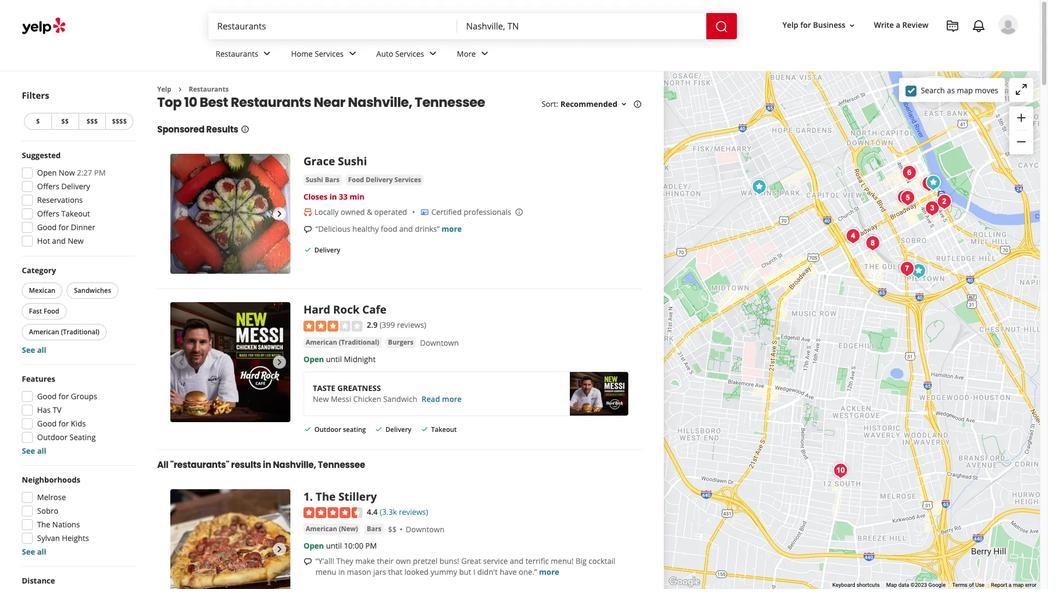 Task type: locate. For each thing, give the bounding box(es) containing it.
downtown right burgers button
[[420, 338, 459, 348]]

reviews) up the burgers
[[397, 320, 426, 331]]

services right auto
[[395, 48, 424, 59]]

bars up closes in 33 min
[[325, 176, 340, 185]]

0 vertical spatial (traditional)
[[61, 328, 99, 337]]

2 vertical spatial in
[[338, 567, 345, 578]]

2 offers from the top
[[37, 209, 59, 219]]

pm for open now 2:27 pm
[[94, 168, 106, 178]]

new down dinner
[[68, 236, 84, 246]]

1 vertical spatial and
[[52, 236, 66, 246]]

and right hot at top
[[52, 236, 66, 246]]

in
[[330, 192, 337, 202], [263, 459, 271, 472], [338, 567, 345, 578]]

search image
[[715, 20, 728, 33]]

offers up reservations at the left top
[[37, 181, 59, 192]]

group
[[1010, 106, 1034, 155], [19, 150, 135, 250], [20, 265, 135, 356], [19, 374, 135, 457], [19, 475, 135, 558]]

2.9 star rating image
[[304, 321, 363, 332]]

american (traditional) button
[[22, 324, 107, 341], [304, 337, 382, 348]]

nashville, up 1
[[273, 459, 316, 472]]

previous image
[[175, 356, 188, 369]]

until down american (new) button
[[326, 541, 342, 551]]

jeremy m. image
[[999, 15, 1018, 34]]

have
[[500, 567, 517, 578]]

2 none field from the left
[[466, 20, 698, 32]]

dinner
[[71, 222, 95, 233]]

a right report
[[1009, 583, 1012, 589]]

good for good for kids
[[37, 419, 57, 429]]

0 vertical spatial pm
[[94, 168, 106, 178]]

sushi right 'grace'
[[338, 154, 367, 169]]

0 vertical spatial american
[[29, 328, 59, 337]]

1 vertical spatial american
[[306, 338, 337, 347]]

menu!
[[551, 556, 574, 567]]

none field up home services link
[[217, 20, 449, 32]]

24 chevron down v2 image right more
[[478, 47, 491, 60]]

0 vertical spatial sushi
[[338, 154, 367, 169]]

reviews) inside 'link'
[[399, 507, 428, 518]]

keyboard
[[833, 583, 855, 589]]

16 checkmark v2 image
[[304, 246, 312, 254], [375, 425, 383, 434], [420, 425, 429, 434]]

24 chevron down v2 image inside more link
[[478, 47, 491, 60]]

2 slideshow element from the top
[[170, 303, 290, 423]]

services up operated
[[395, 176, 421, 185]]

1 see all button from the top
[[22, 345, 46, 355]]

distance
[[22, 576, 55, 586]]

for up tv on the bottom of page
[[59, 392, 69, 402]]

slideshow element
[[170, 154, 290, 274], [170, 303, 290, 423], [170, 490, 290, 590]]

nations
[[52, 520, 80, 530]]

tennessee up 1 . the stillery
[[318, 459, 365, 472]]

0 horizontal spatial yelp
[[157, 85, 171, 94]]

the hampton social - nashville image
[[933, 191, 955, 213]]

1 vertical spatial see all
[[22, 446, 46, 456]]

the right . at the bottom left
[[316, 490, 336, 505]]

yelp for yelp link
[[157, 85, 171, 94]]

sandwich
[[383, 394, 417, 405]]

grace sushi image
[[170, 154, 290, 274], [748, 176, 770, 198]]

until for until midnight
[[326, 354, 342, 365]]

open down suggested
[[37, 168, 57, 178]]

1 vertical spatial restaurants link
[[189, 85, 229, 94]]

map right as
[[957, 85, 973, 95]]

etch image
[[921, 197, 943, 219]]

owned
[[341, 207, 365, 218]]

0 vertical spatial american (traditional)
[[29, 328, 99, 337]]

1 24 chevron down v2 image from the left
[[346, 47, 359, 60]]

previous image
[[175, 208, 188, 221], [175, 543, 188, 557]]

24 chevron down v2 image inside home services link
[[346, 47, 359, 60]]

24 chevron down v2 image right auto services
[[426, 47, 440, 60]]

more inside taste greatness new messi chicken sandwich read more
[[442, 394, 462, 405]]

group containing features
[[19, 374, 135, 457]]

more down terrific
[[539, 567, 559, 578]]

in inside "y'all!  they make their own pretzel buns!  great service and terrific menu! big cocktail menu in mason jars that looked yummy but i didn't have one."
[[338, 567, 345, 578]]

3 see all button from the top
[[22, 547, 46, 558]]

0 vertical spatial until
[[326, 354, 342, 365]]

group containing category
[[20, 265, 135, 356]]

new for hot and new
[[68, 236, 84, 246]]

nashville, down auto
[[348, 94, 412, 112]]

mexican button
[[22, 283, 63, 299]]

map for error
[[1013, 583, 1024, 589]]

next image for (3.3k reviews) 'link'
[[273, 543, 286, 557]]

and right food
[[399, 224, 413, 234]]

services inside the auto services link
[[395, 48, 424, 59]]

1 horizontal spatial $$
[[388, 525, 397, 535]]

(traditional) down fast food button in the bottom of the page
[[61, 328, 99, 337]]

good
[[37, 222, 57, 233], [37, 392, 57, 402], [37, 419, 57, 429]]

pm right 2:27
[[94, 168, 106, 178]]

$ button
[[24, 113, 51, 130]]

more link for "delicious healthy food and drinks"
[[442, 224, 462, 234]]

chicken
[[353, 394, 381, 405]]

$$ down (3.3k
[[388, 525, 397, 535]]

home services link
[[282, 39, 368, 71]]

0 horizontal spatial more link
[[442, 224, 462, 234]]

mexican
[[29, 286, 55, 295]]

1 horizontal spatial food
[[348, 176, 364, 185]]

0 horizontal spatial outdoor
[[37, 432, 68, 443]]

in left 33
[[330, 192, 337, 202]]

2 all from the top
[[37, 446, 46, 456]]

melrose
[[37, 493, 66, 503]]

1 vertical spatial good
[[37, 392, 57, 402]]

24 chevron down v2 image
[[346, 47, 359, 60], [426, 47, 440, 60], [478, 47, 491, 60]]

for inside button
[[801, 20, 811, 30]]

24 chevron down v2 image left auto
[[346, 47, 359, 60]]

category
[[22, 265, 56, 276]]

2 see from the top
[[22, 446, 35, 456]]

new down taste at bottom
[[313, 394, 329, 405]]

good for good for groups
[[37, 392, 57, 402]]

their
[[377, 556, 394, 567]]

yelp inside button
[[783, 20, 799, 30]]

next image
[[273, 208, 286, 221], [273, 543, 286, 557]]

1 horizontal spatial a
[[1009, 583, 1012, 589]]

american inside button
[[306, 525, 337, 534]]

0 vertical spatial map
[[957, 85, 973, 95]]

16 info v2 image right results
[[241, 125, 249, 134]]

a inside write a review link
[[896, 20, 901, 30]]

all down outdoor seating
[[37, 446, 46, 456]]

and inside "y'all!  they make their own pretzel buns!  great service and terrific menu! big cocktail menu in mason jars that looked yummy but i didn't have one."
[[510, 556, 524, 567]]

pretzel
[[413, 556, 438, 567]]

food
[[348, 176, 364, 185], [44, 307, 59, 316]]

terrific
[[526, 556, 549, 567]]

use
[[976, 583, 985, 589]]

see all for good for groups
[[22, 446, 46, 456]]

1 horizontal spatial map
[[1013, 583, 1024, 589]]

delivery down open now 2:27 pm
[[61, 181, 90, 192]]

that
[[388, 567, 403, 578]]

restaurants left 24 chevron down v2 icon
[[216, 48, 258, 59]]

1 vertical spatial food
[[44, 307, 59, 316]]

see all button up neighborhoods
[[22, 446, 46, 456]]

2 horizontal spatial 24 chevron down v2 image
[[478, 47, 491, 60]]

Near text field
[[466, 20, 698, 32]]

delivery up &
[[366, 176, 393, 185]]

1 previous image from the top
[[175, 208, 188, 221]]

16 locally owned v2 image
[[304, 208, 312, 217]]

delivery down "delicious
[[315, 246, 340, 255]]

(3.3k
[[380, 507, 397, 518]]

2 vertical spatial and
[[510, 556, 524, 567]]

certified
[[431, 207, 462, 218]]

1 good from the top
[[37, 222, 57, 233]]

food right the fast
[[44, 307, 59, 316]]

1 16 speech v2 image from the top
[[304, 226, 312, 234]]

4.4
[[367, 507, 378, 518]]

1 vertical spatial sushi
[[306, 176, 323, 185]]

new inside taste greatness new messi chicken sandwich read more
[[313, 394, 329, 405]]

1 vertical spatial until
[[326, 541, 342, 551]]

sushi up closes
[[306, 176, 323, 185]]

2:27
[[77, 168, 92, 178]]

3 see from the top
[[22, 547, 35, 558]]

1 offers from the top
[[37, 181, 59, 192]]

american for open until midnight
[[306, 338, 337, 347]]

16 certified professionals v2 image
[[421, 208, 429, 217]]

0 vertical spatial bars
[[325, 176, 340, 185]]

1 vertical spatial (traditional)
[[339, 338, 379, 347]]

zoom out image
[[1015, 136, 1028, 149]]

1 horizontal spatial in
[[330, 192, 337, 202]]

american down the 2.9 star rating image
[[306, 338, 337, 347]]

pm for open until 10:00 pm
[[365, 541, 377, 551]]

0 vertical spatial see
[[22, 345, 35, 355]]

next image for food delivery services link
[[273, 208, 286, 221]]

0 vertical spatial yelp
[[783, 20, 799, 30]]

fast
[[29, 307, 42, 316]]

sylvan heights
[[37, 533, 89, 544]]

1 vertical spatial reviews)
[[399, 507, 428, 518]]

2 16 speech v2 image from the top
[[304, 558, 312, 567]]

map left error
[[1013, 583, 1024, 589]]

1 vertical spatial offers
[[37, 209, 59, 219]]

1 vertical spatial 16 info v2 image
[[241, 125, 249, 134]]

2 previous image from the top
[[175, 543, 188, 557]]

None search field
[[209, 13, 739, 39]]

1 vertical spatial takeout
[[431, 425, 457, 435]]

3 see all from the top
[[22, 547, 46, 558]]

american down "4.4 star rating" image
[[306, 525, 337, 534]]

0 horizontal spatial new
[[68, 236, 84, 246]]

4.4 star rating image
[[304, 508, 363, 519]]

messi
[[331, 394, 351, 405]]

2 next image from the top
[[273, 543, 286, 557]]

none field near
[[466, 20, 698, 32]]

1 vertical spatial a
[[1009, 583, 1012, 589]]

for left 'business'
[[801, 20, 811, 30]]

see all up features
[[22, 345, 46, 355]]

terms of use
[[953, 583, 985, 589]]

american (traditional) button up open until midnight
[[304, 337, 382, 348]]

1 vertical spatial the stillery image
[[170, 490, 290, 590]]

outdoor down good for kids
[[37, 432, 68, 443]]

for down offers takeout
[[59, 222, 69, 233]]

0 vertical spatial a
[[896, 20, 901, 30]]

1 horizontal spatial american (traditional)
[[306, 338, 379, 347]]

american (traditional) button down fast food button in the bottom of the page
[[22, 324, 107, 341]]

2 see all from the top
[[22, 446, 46, 456]]

more right read
[[442, 394, 462, 405]]

hard
[[304, 303, 330, 317]]

expand map image
[[1015, 83, 1028, 96]]

food up the min
[[348, 176, 364, 185]]

16 info v2 image right 16 chevron down v2 image
[[633, 100, 642, 109]]

24 chevron down v2 image inside the auto services link
[[426, 47, 440, 60]]

healthy
[[353, 224, 379, 234]]

auto services link
[[368, 39, 448, 71]]

see all down 'sylvan'
[[22, 547, 46, 558]]

(traditional) up midnight
[[339, 338, 379, 347]]

1 vertical spatial open
[[304, 354, 324, 365]]

see all button for good for groups
[[22, 446, 46, 456]]

0 horizontal spatial in
[[263, 459, 271, 472]]

hot
[[37, 236, 50, 246]]

services right home
[[315, 48, 344, 59]]

more link down terrific
[[539, 567, 559, 578]]

burgers link
[[386, 337, 416, 348]]

filters
[[22, 90, 49, 102]]

16 speech v2 image down 16 locally owned v2 image
[[304, 226, 312, 234]]

a
[[896, 20, 901, 30], [1009, 583, 1012, 589]]

and up have
[[510, 556, 524, 567]]

until
[[326, 354, 342, 365], [326, 541, 342, 551]]

info icon image
[[515, 208, 523, 217], [515, 208, 523, 217]]

0 vertical spatial new
[[68, 236, 84, 246]]

more
[[457, 48, 476, 59]]

hot and new
[[37, 236, 84, 246]]

$$$$
[[112, 117, 127, 126]]

0 horizontal spatial pm
[[94, 168, 106, 178]]

0 horizontal spatial $$
[[61, 117, 69, 126]]

1 horizontal spatial the stillery image
[[918, 173, 940, 195]]

the stillery image
[[918, 173, 940, 195], [170, 490, 290, 590]]

0 horizontal spatial the
[[37, 520, 50, 530]]

16 checkmark v2 image right seating
[[375, 425, 383, 434]]

see all button up features
[[22, 345, 46, 355]]

0 vertical spatial see all button
[[22, 345, 46, 355]]

1 vertical spatial nashville,
[[273, 459, 316, 472]]

american (traditional) for leftmost american (traditional) button
[[29, 328, 99, 337]]

now
[[59, 168, 75, 178]]

1 horizontal spatial sushi
[[338, 154, 367, 169]]

$$ left $$$ button
[[61, 117, 69, 126]]

open up "y'all!
[[304, 541, 324, 551]]

33
[[339, 192, 348, 202]]

yelp left 'business'
[[783, 20, 799, 30]]

yelp left 16 chevron right v2 image
[[157, 85, 171, 94]]

1 none field from the left
[[217, 20, 449, 32]]

pm up 'make'
[[365, 541, 377, 551]]

0 vertical spatial next image
[[273, 208, 286, 221]]

gannons nashville image
[[899, 162, 920, 184]]

1 horizontal spatial grace sushi image
[[748, 176, 770, 198]]

takeout up dinner
[[61, 209, 90, 219]]

1 horizontal spatial the
[[316, 490, 336, 505]]

2 see all button from the top
[[22, 446, 46, 456]]

good up hot at top
[[37, 222, 57, 233]]

1 horizontal spatial 16 checkmark v2 image
[[375, 425, 383, 434]]

see all button down 'sylvan'
[[22, 547, 46, 558]]

see all up neighborhoods
[[22, 446, 46, 456]]

16 speech v2 image left "y'all!
[[304, 558, 312, 567]]

in right results
[[263, 459, 271, 472]]

report a map error
[[991, 583, 1037, 589]]

2 vertical spatial see all
[[22, 547, 46, 558]]

pm
[[94, 168, 106, 178], [365, 541, 377, 551]]

2 vertical spatial good
[[37, 419, 57, 429]]

1 vertical spatial downtown
[[406, 525, 445, 535]]

24 chevron down v2 image for home services
[[346, 47, 359, 60]]

none field up business categories "element"
[[466, 20, 698, 32]]

2 vertical spatial see all button
[[22, 547, 46, 558]]

0 horizontal spatial a
[[896, 20, 901, 30]]

for up outdoor seating
[[59, 419, 69, 429]]

1 until from the top
[[326, 354, 342, 365]]

next image left 16 locally owned v2 image
[[273, 208, 286, 221]]

0 vertical spatial more link
[[442, 224, 462, 234]]

0 vertical spatial previous image
[[175, 208, 188, 221]]

a right the write
[[896, 20, 901, 30]]

16 info v2 image
[[633, 100, 642, 109], [241, 125, 249, 134]]

map data ©2023 google
[[887, 583, 946, 589]]

tv
[[53, 405, 61, 416]]

0 horizontal spatial grace sushi image
[[170, 154, 290, 274]]

0 horizontal spatial food
[[44, 307, 59, 316]]

open up taste at bottom
[[304, 354, 324, 365]]

tennessee down more
[[415, 94, 485, 112]]

shortcuts
[[857, 583, 880, 589]]

heights
[[62, 533, 89, 544]]

hard rock cafe image
[[923, 172, 944, 194]]

jars
[[373, 567, 386, 578]]

american (traditional) for american (traditional) button to the right
[[306, 338, 379, 347]]

offers delivery
[[37, 181, 90, 192]]

0 horizontal spatial american (traditional)
[[29, 328, 99, 337]]

user actions element
[[774, 14, 1034, 81]]

taste
[[313, 383, 336, 394]]

1 vertical spatial more
[[442, 394, 462, 405]]

good up has tv
[[37, 392, 57, 402]]

1 horizontal spatial more link
[[539, 567, 559, 578]]

the down sobro
[[37, 520, 50, 530]]

16 checkmark v2 image down 16 locally owned v2 image
[[304, 246, 312, 254]]

2 good from the top
[[37, 392, 57, 402]]

next image left "y'all!
[[273, 543, 286, 557]]

open for filters
[[37, 168, 57, 178]]

more link for "y'all!  they make their own pretzel buns!  great service and terrific menu! big cocktail menu in mason jars that looked yummy but i didn't have one."
[[539, 567, 559, 578]]

1 vertical spatial see
[[22, 446, 35, 456]]

10
[[184, 94, 197, 112]]

report
[[991, 583, 1008, 589]]

1 vertical spatial 16 speech v2 image
[[304, 558, 312, 567]]

1 vertical spatial all
[[37, 446, 46, 456]]

sort:
[[542, 99, 558, 109]]

nashville,
[[348, 94, 412, 112], [273, 459, 316, 472]]

tennessee
[[415, 94, 485, 112], [318, 459, 365, 472]]

all for good for groups
[[37, 446, 46, 456]]

see up features
[[22, 345, 35, 355]]

0 horizontal spatial sushi
[[306, 176, 323, 185]]

1 vertical spatial next image
[[273, 543, 286, 557]]

16 speech v2 image
[[304, 226, 312, 234], [304, 558, 312, 567]]

0 horizontal spatial none field
[[217, 20, 449, 32]]

downtown down '(3.3k reviews)'
[[406, 525, 445, 535]]

16 checkmark v2 image down read
[[420, 425, 429, 434]]

0 vertical spatial takeout
[[61, 209, 90, 219]]

1 horizontal spatial none field
[[466, 20, 698, 32]]

previous image for (3.3k reviews) 'link'
[[175, 543, 188, 557]]

fast food
[[29, 307, 59, 316]]

all down 'sylvan'
[[37, 547, 46, 558]]

bad axe throwing - nashville image
[[908, 260, 930, 282]]

auto
[[377, 48, 393, 59]]

see for melrose
[[22, 547, 35, 558]]

.
[[310, 490, 313, 505]]

2 24 chevron down v2 image from the left
[[426, 47, 440, 60]]

0 vertical spatial tennessee
[[415, 94, 485, 112]]

outdoor right 16 checkmark v2 image
[[315, 425, 341, 435]]

for
[[801, 20, 811, 30], [59, 222, 69, 233], [59, 392, 69, 402], [59, 419, 69, 429]]

more link down certified
[[442, 224, 462, 234]]

24 chevron down v2 image for more
[[478, 47, 491, 60]]

1 horizontal spatial pm
[[365, 541, 377, 551]]

None field
[[217, 20, 449, 32], [466, 20, 698, 32]]

16 chevron down v2 image
[[848, 21, 857, 30]]

search
[[921, 85, 945, 95]]

outdoor seating
[[315, 425, 366, 435]]

0 horizontal spatial tennessee
[[318, 459, 365, 472]]

2 until from the top
[[326, 541, 342, 551]]

3 all from the top
[[37, 547, 46, 558]]

delivery down sandwich
[[386, 425, 412, 435]]

1 vertical spatial previous image
[[175, 543, 188, 557]]

sushi bars
[[306, 176, 340, 185]]

grace sushi link
[[304, 154, 367, 169]]

1 vertical spatial the
[[37, 520, 50, 530]]

see up "distance"
[[22, 547, 35, 558]]

until for until 10:00 pm
[[326, 541, 342, 551]]

more down certified
[[442, 224, 462, 234]]

0 horizontal spatial takeout
[[61, 209, 90, 219]]

good for kids
[[37, 419, 86, 429]]

until down 'american (traditional)' link
[[326, 354, 342, 365]]

closes
[[304, 192, 328, 202]]

1 vertical spatial more link
[[539, 567, 559, 578]]

2 horizontal spatial in
[[338, 567, 345, 578]]

3 slideshow element from the top
[[170, 490, 290, 590]]

1 horizontal spatial takeout
[[431, 425, 457, 435]]

bars down 4.4
[[367, 525, 382, 534]]

auto services
[[377, 48, 424, 59]]

services
[[315, 48, 344, 59], [395, 48, 424, 59], [395, 176, 421, 185]]

reviews) right (3.3k
[[399, 507, 428, 518]]

(new)
[[339, 525, 358, 534]]

0 horizontal spatial and
[[52, 236, 66, 246]]

home services
[[291, 48, 344, 59]]

1 vertical spatial new
[[313, 394, 329, 405]]

good down has tv
[[37, 419, 57, 429]]

services inside home services link
[[315, 48, 344, 59]]

american (traditional) up open until midnight
[[306, 338, 379, 347]]

operated
[[374, 207, 407, 218]]

©2023
[[911, 583, 927, 589]]

best
[[200, 94, 228, 112]]

0 vertical spatial and
[[399, 224, 413, 234]]

1 next image from the top
[[273, 208, 286, 221]]

american
[[29, 328, 59, 337], [306, 338, 337, 347], [306, 525, 337, 534]]

3 24 chevron down v2 image from the left
[[478, 47, 491, 60]]

takeout down read
[[431, 425, 457, 435]]

didn't
[[477, 567, 498, 578]]

american down fast food button in the bottom of the page
[[29, 328, 59, 337]]

3 good from the top
[[37, 419, 57, 429]]

see for good for groups
[[22, 446, 35, 456]]

0 vertical spatial the stillery image
[[918, 173, 940, 195]]

1 horizontal spatial bars
[[367, 525, 382, 534]]

services inside the food delivery services button
[[395, 176, 421, 185]]

open
[[37, 168, 57, 178], [304, 354, 324, 365], [304, 541, 324, 551]]

offers down reservations at the left top
[[37, 209, 59, 219]]

previous image for food delivery services link
[[175, 208, 188, 221]]

see up neighborhoods
[[22, 446, 35, 456]]

1 slideshow element from the top
[[170, 154, 290, 274]]

all up features
[[37, 345, 46, 355]]

sushi bars button
[[304, 175, 342, 186]]



Task type: describe. For each thing, give the bounding box(es) containing it.
16 chevron right v2 image
[[176, 85, 184, 94]]

yelp for business button
[[778, 16, 861, 35]]

yummy
[[431, 567, 457, 578]]

hard rock cafe link
[[304, 303, 387, 317]]

16 speech v2 image for "delicious healthy food and drinks"
[[304, 226, 312, 234]]

all
[[157, 459, 169, 472]]

neighborhoods
[[22, 475, 80, 485]]

services for auto services
[[395, 48, 424, 59]]

for for groups
[[59, 392, 69, 402]]

0 horizontal spatial nashville,
[[273, 459, 316, 472]]

of
[[969, 583, 974, 589]]

they
[[336, 556, 353, 567]]

restaurants right 16 chevron right v2 image
[[189, 85, 229, 94]]

fast food button
[[22, 304, 66, 320]]

offers for offers delivery
[[37, 181, 59, 192]]

$$$$ button
[[106, 113, 133, 130]]

but
[[459, 567, 471, 578]]

0 horizontal spatial american (traditional) button
[[22, 324, 107, 341]]

the twelve thirty club image
[[897, 187, 919, 209]]

24 chevron down v2 image
[[261, 47, 274, 60]]

google image
[[667, 576, 703, 590]]

none field find
[[217, 20, 449, 32]]

$$$
[[87, 117, 98, 126]]

review
[[903, 20, 929, 30]]

a for report
[[1009, 583, 1012, 589]]

make
[[355, 556, 375, 567]]

reservations
[[37, 195, 83, 205]]

sponsored results
[[157, 124, 238, 136]]

keyboard shortcuts
[[833, 583, 880, 589]]

terms of use link
[[953, 583, 985, 589]]

0 horizontal spatial 16 checkmark v2 image
[[304, 246, 312, 254]]

sandwiches button
[[67, 283, 118, 299]]

group containing suggested
[[19, 150, 135, 250]]

see all button for melrose
[[22, 547, 46, 558]]

home
[[291, 48, 313, 59]]

0 horizontal spatial 16 info v2 image
[[241, 125, 249, 134]]

open for sponsored results
[[304, 354, 324, 365]]

one."
[[519, 567, 537, 578]]

16 checkmark v2 image
[[304, 425, 312, 434]]

1 all from the top
[[37, 345, 46, 355]]

restaurants down 24 chevron down v2 icon
[[231, 94, 311, 112]]

mason
[[347, 567, 371, 578]]

near
[[314, 94, 345, 112]]

2 horizontal spatial 16 checkmark v2 image
[[420, 425, 429, 434]]

2 vertical spatial more
[[539, 567, 559, 578]]

see all for melrose
[[22, 547, 46, 558]]

outdoor for outdoor seating
[[37, 432, 68, 443]]

grace
[[304, 154, 335, 169]]

0 horizontal spatial bars
[[325, 176, 340, 185]]

keyboard shortcuts button
[[833, 582, 880, 590]]

more link
[[448, 39, 500, 71]]

0 vertical spatial restaurants link
[[207, 39, 282, 71]]

for for business
[[801, 20, 811, 30]]

1 horizontal spatial (traditional)
[[339, 338, 379, 347]]

0 vertical spatial food
[[348, 176, 364, 185]]

kids
[[71, 419, 86, 429]]

american for open until 10:00 pm
[[306, 525, 337, 534]]

sushi inside button
[[306, 176, 323, 185]]

yelp for business
[[783, 20, 846, 30]]

1 see from the top
[[22, 345, 35, 355]]

for for kids
[[59, 419, 69, 429]]

all for melrose
[[37, 547, 46, 558]]

good for dinner
[[37, 222, 95, 233]]

good for groups
[[37, 392, 97, 402]]

burgers button
[[386, 337, 416, 348]]

two hands image
[[896, 258, 918, 280]]

has
[[37, 405, 51, 416]]

"delicious healthy food and drinks" more
[[316, 224, 462, 234]]

food delivery services button
[[346, 175, 423, 186]]

16 speech v2 image for "y'all!  they make their own pretzel buns!  great service and terrific menu! big cocktail menu in mason jars that looked yummy but i didn't have one."
[[304, 558, 312, 567]]

&
[[367, 207, 373, 218]]

open now 2:27 pm
[[37, 168, 106, 178]]

greatness
[[337, 383, 381, 394]]

new for taste greatness new messi chicken sandwich read more
[[313, 394, 329, 405]]

next image
[[273, 356, 286, 369]]

sixty vines image
[[894, 186, 915, 208]]

0 vertical spatial the
[[316, 490, 336, 505]]

drinks"
[[415, 224, 440, 234]]

24 chevron down v2 image for auto services
[[426, 47, 440, 60]]

write
[[874, 20, 894, 30]]

american (new) button
[[304, 524, 360, 535]]

offers for offers takeout
[[37, 209, 59, 219]]

restaurants inside business categories "element"
[[216, 48, 258, 59]]

google
[[929, 583, 946, 589]]

for for dinner
[[59, 222, 69, 233]]

yelp for yelp for business
[[783, 20, 799, 30]]

projects image
[[946, 20, 959, 33]]

$$ inside button
[[61, 117, 69, 126]]

recommended
[[561, 99, 618, 109]]

map
[[887, 583, 897, 589]]

top
[[157, 94, 182, 112]]

midnight
[[344, 354, 376, 365]]

0 horizontal spatial the stillery image
[[170, 490, 290, 590]]

yelp link
[[157, 85, 171, 94]]

2.9
[[367, 320, 378, 331]]

adele's - nashville image
[[842, 225, 864, 247]]

(399
[[380, 320, 395, 331]]

1 horizontal spatial nashville,
[[348, 94, 412, 112]]

moves
[[975, 85, 999, 95]]

0 vertical spatial downtown
[[420, 338, 459, 348]]

results
[[206, 124, 238, 136]]

groups
[[71, 392, 97, 402]]

notifications image
[[973, 20, 986, 33]]

a for write
[[896, 20, 901, 30]]

data
[[899, 583, 909, 589]]

sushi bars link
[[304, 175, 342, 186]]

2 vertical spatial open
[[304, 541, 324, 551]]

group containing neighborhoods
[[19, 475, 135, 558]]

1 horizontal spatial and
[[399, 224, 413, 234]]

delivery inside button
[[366, 176, 393, 185]]

slideshow element for grace
[[170, 154, 290, 274]]

slideshow element for hard
[[170, 303, 290, 423]]

1 horizontal spatial american (traditional) button
[[304, 337, 382, 348]]

buns!
[[440, 556, 459, 567]]

sponsored
[[157, 124, 205, 136]]

1 . the stillery
[[304, 490, 377, 505]]

american (new)
[[306, 525, 358, 534]]

1 vertical spatial $$
[[388, 525, 397, 535]]

1 vertical spatial in
[[263, 459, 271, 472]]

1 vertical spatial tennessee
[[318, 459, 365, 472]]

good for good for dinner
[[37, 222, 57, 233]]

open until 10:00 pm
[[304, 541, 377, 551]]

outdoor for outdoor seating
[[315, 425, 341, 435]]

hard rock cafe image
[[170, 303, 290, 423]]

rock
[[333, 303, 360, 317]]

closes in 33 min
[[304, 192, 365, 202]]

business categories element
[[207, 39, 1018, 71]]

zoom in image
[[1015, 111, 1028, 124]]

16 chevron down v2 image
[[620, 100, 628, 109]]

results
[[231, 459, 261, 472]]

outdoor seating
[[37, 432, 96, 443]]

$$$ button
[[78, 113, 106, 130]]

bars button
[[365, 524, 384, 535]]

read
[[422, 394, 440, 405]]

2.9 (399 reviews)
[[367, 320, 426, 331]]

locally owned & operated
[[315, 207, 407, 218]]

(3.3k reviews)
[[380, 507, 428, 518]]

milk and honey nashville image
[[862, 232, 884, 254]]

suggested
[[22, 150, 61, 161]]

(3.3k reviews) link
[[380, 506, 428, 518]]

"restaurants"
[[170, 459, 229, 472]]

the stillery link
[[316, 490, 377, 505]]

services for home services
[[315, 48, 344, 59]]

0 vertical spatial reviews)
[[397, 320, 426, 331]]

the butter milk ranch image
[[830, 460, 852, 482]]

0 vertical spatial more
[[442, 224, 462, 234]]

"delicious
[[316, 224, 351, 234]]

map for moves
[[957, 85, 973, 95]]

Find text field
[[217, 20, 449, 32]]

0 vertical spatial 16 info v2 image
[[633, 100, 642, 109]]

menu
[[316, 567, 336, 578]]

1 see all from the top
[[22, 345, 46, 355]]

as
[[947, 85, 955, 95]]

own
[[396, 556, 411, 567]]

map region
[[546, 0, 1048, 590]]



Task type: vqa. For each thing, say whether or not it's contained in the screenshot.
2nd See all
yes



